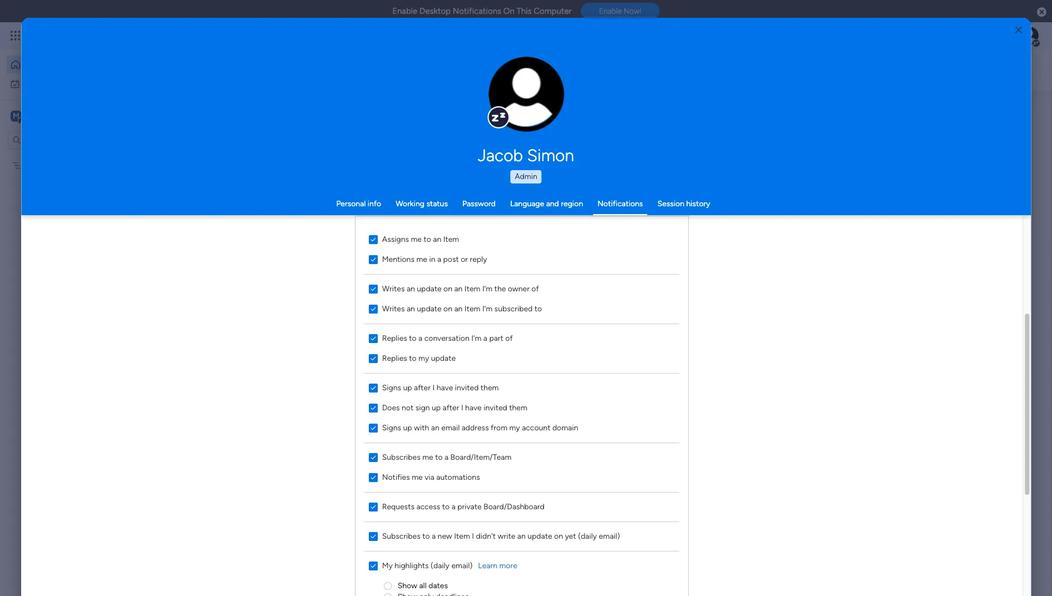 Task type: describe. For each thing, give the bounding box(es) containing it.
select product image
[[10, 30, 21, 41]]

admin
[[515, 172, 537, 181]]

desktop
[[420, 6, 451, 16]]

signs for signs up after i have invited them
[[382, 383, 401, 393]]

personal info
[[336, 199, 381, 209]]

on for the
[[444, 284, 453, 294]]

reply
[[470, 255, 487, 264]]

a up automations
[[445, 453, 449, 462]]

replies to a conversation i'm a part of
[[382, 334, 513, 343]]

an up replies to a conversation i'm a part of
[[407, 304, 415, 314]]

mentions
[[382, 255, 415, 264]]

with
[[414, 423, 429, 433]]

my highlights (daily email)
[[382, 561, 473, 571]]

board
[[39, 161, 59, 170]]

writes for writes an update on an item i'm subscribed to
[[382, 304, 405, 314]]

start
[[399, 381, 417, 391]]

workspace inside work management > main workspace link
[[325, 244, 363, 254]]

a left the 'part'
[[484, 334, 488, 343]]

private
[[458, 502, 482, 512]]

add to favorites image
[[348, 226, 360, 237]]

replies for replies to a conversation i'm a part of
[[382, 334, 407, 343]]

this
[[517, 6, 532, 16]]

owner
[[508, 284, 530, 294]]

on for subscribed
[[444, 304, 453, 314]]

part
[[490, 334, 504, 343]]

2 vertical spatial i'm
[[472, 334, 482, 343]]

replies to my update
[[382, 354, 456, 363]]

1 vertical spatial email)
[[452, 561, 473, 571]]

more
[[500, 561, 518, 571]]

write
[[498, 532, 516, 541]]

signs up after i have invited them
[[382, 383, 499, 393]]

jacob
[[478, 146, 523, 166]]

enable for enable desktop notifications on this computer
[[392, 6, 418, 16]]

dapulse close image
[[1037, 7, 1047, 18]]

history
[[687, 199, 710, 209]]

0 horizontal spatial have
[[437, 383, 453, 393]]

new
[[438, 532, 453, 541]]

session history link
[[658, 199, 710, 209]]

dates
[[429, 581, 448, 591]]

show
[[398, 581, 418, 591]]

to right access
[[443, 502, 450, 512]]

item right new
[[454, 532, 470, 541]]

me for mentions
[[417, 255, 428, 264]]

requests
[[382, 502, 415, 512]]

notifications link
[[598, 199, 643, 209]]

subscribes for subscribes to a new item i didn't write an update on yet (daily email)
[[382, 532, 421, 541]]

subscribes me to a board/item/team
[[382, 453, 512, 462]]

work inside work management > main workspace link
[[233, 244, 250, 254]]

my for my work
[[24, 79, 35, 88]]

learn more link
[[478, 561, 518, 572]]

1 horizontal spatial and
[[546, 199, 559, 209]]

an down mentions
[[407, 284, 415, 294]]

enable now! button
[[581, 3, 660, 20]]

subscribes to a new item i didn't write an update on yet (daily email)
[[382, 532, 620, 541]]

0 vertical spatial invited
[[455, 383, 479, 393]]

main inside the "workspace selection" element
[[26, 110, 45, 121]]

close image
[[1016, 26, 1022, 34]]

home
[[26, 60, 47, 69]]

writes an update on an item i'm the owner of
[[382, 284, 539, 294]]

an right write
[[518, 532, 526, 541]]

requests access to a private board/dashboard
[[382, 502, 545, 512]]

1 vertical spatial my
[[510, 423, 520, 433]]

region
[[561, 199, 583, 209]]

me for assigns
[[411, 235, 422, 244]]

board/dashboard
[[484, 502, 545, 512]]

writes for writes an update on an item i'm the owner of
[[382, 284, 405, 294]]

a left private
[[452, 502, 456, 512]]

my board list box
[[0, 154, 142, 325]]

to up replies to my update
[[409, 334, 417, 343]]

i'm for the
[[483, 284, 493, 294]]

2 vertical spatial on
[[555, 532, 563, 541]]

home button
[[7, 56, 120, 73]]

the
[[495, 284, 506, 294]]

region containing assigns me to an item
[[356, 216, 688, 597]]

not
[[402, 403, 414, 413]]

learn
[[478, 561, 498, 571]]

assigns
[[382, 235, 409, 244]]

1 vertical spatial notifications
[[598, 199, 643, 209]]

highlights
[[395, 561, 429, 571]]

management
[[252, 244, 298, 254]]

profile
[[530, 100, 550, 109]]

account
[[522, 423, 551, 433]]

working status
[[396, 199, 448, 209]]

i for up
[[461, 403, 464, 413]]

jacob simon
[[478, 146, 574, 166]]

1 horizontal spatial after
[[443, 403, 460, 413]]

session
[[658, 199, 685, 209]]

now!
[[624, 7, 642, 16]]

update down conversation
[[431, 354, 456, 363]]

show all dates
[[398, 581, 448, 591]]

my work button
[[7, 75, 120, 93]]

0 vertical spatial them
[[481, 383, 499, 393]]

an down writes an update on an item i'm the owner of
[[455, 304, 463, 314]]

0 horizontal spatial of
[[506, 334, 513, 343]]

to up notifies me via automations
[[436, 453, 443, 462]]

notifies
[[382, 473, 410, 482]]

workspace inside the "workspace selection" element
[[47, 110, 91, 121]]

main workspace
[[26, 110, 91, 121]]

change
[[503, 100, 528, 109]]

up for with
[[403, 423, 412, 433]]

0 horizontal spatial and
[[382, 381, 396, 391]]

automations
[[437, 473, 480, 482]]



Task type: locate. For each thing, give the bounding box(es) containing it.
1 vertical spatial i
[[461, 403, 464, 413]]

writes an update on an item i'm subscribed to
[[382, 304, 542, 314]]

them
[[481, 383, 499, 393], [510, 403, 528, 413]]

enable left desktop
[[392, 6, 418, 16]]

1 replies from the top
[[382, 334, 407, 343]]

1 horizontal spatial invited
[[484, 403, 508, 413]]

of right the 'part'
[[506, 334, 513, 343]]

them up "does not sign up after i have invited them"
[[481, 383, 499, 393]]

i'm for subscribed
[[483, 304, 493, 314]]

main right >
[[307, 244, 323, 254]]

replies up start
[[382, 354, 407, 363]]

0 vertical spatial workspace
[[47, 110, 91, 121]]

Search in workspace field
[[23, 134, 93, 146]]

work
[[37, 79, 54, 88], [233, 244, 250, 254]]

0 vertical spatial replies
[[382, 334, 407, 343]]

0 vertical spatial my
[[419, 354, 429, 363]]

up for after
[[403, 383, 412, 393]]

0 horizontal spatial notifications
[[453, 6, 501, 16]]

1 vertical spatial signs
[[382, 423, 401, 433]]

a up replies to my update
[[419, 334, 423, 343]]

work management > main workspace
[[233, 244, 363, 254]]

1 image
[[890, 23, 900, 35]]

2 subscribes from the top
[[382, 532, 421, 541]]

me left in
[[417, 255, 428, 264]]

change profile picture button
[[489, 57, 564, 132]]

an up writes an update on an item i'm subscribed to
[[455, 284, 463, 294]]

1 horizontal spatial i
[[461, 403, 464, 413]]

0 vertical spatial on
[[444, 284, 453, 294]]

0 vertical spatial main
[[26, 110, 45, 121]]

1 horizontal spatial them
[[510, 403, 528, 413]]

yet
[[565, 532, 577, 541]]

invite your teammates and start collaborating
[[289, 381, 472, 391]]

2 replies from the top
[[382, 354, 407, 363]]

up left with
[[403, 423, 412, 433]]

0 horizontal spatial main
[[26, 110, 45, 121]]

replies up replies to my update
[[382, 334, 407, 343]]

0 horizontal spatial (daily
[[431, 561, 450, 571]]

replies for replies to my update
[[382, 354, 407, 363]]

i'm left the
[[483, 284, 493, 294]]

1 horizontal spatial work
[[233, 244, 250, 254]]

subscribes
[[382, 453, 421, 462], [382, 532, 421, 541]]

change profile picture
[[503, 100, 550, 118]]

i for new
[[472, 532, 474, 541]]

didn't
[[476, 532, 496, 541]]

0 horizontal spatial email)
[[452, 561, 473, 571]]

have
[[437, 383, 453, 393], [466, 403, 482, 413]]

my for my highlights (daily email)
[[382, 561, 393, 571]]

working
[[396, 199, 425, 209]]

i'm left the 'part'
[[472, 334, 482, 343]]

invited
[[455, 383, 479, 393], [484, 403, 508, 413]]

update down in
[[417, 284, 442, 294]]

2 signs from the top
[[382, 423, 401, 433]]

me up via
[[423, 453, 434, 462]]

0 vertical spatial i
[[433, 383, 435, 393]]

0 horizontal spatial work
[[37, 79, 54, 88]]

1 vertical spatial after
[[443, 403, 460, 413]]

item up writes an update on an item i'm subscribed to
[[465, 284, 481, 294]]

1 vertical spatial up
[[432, 403, 441, 413]]

on left yet
[[555, 532, 563, 541]]

my board
[[26, 161, 59, 170]]

1 signs from the top
[[382, 383, 401, 393]]

of
[[532, 284, 539, 294], [506, 334, 513, 343]]

workspace selection element
[[11, 109, 93, 124]]

personal info link
[[336, 199, 381, 209]]

info
[[368, 199, 381, 209]]

0 vertical spatial (daily
[[578, 532, 597, 541]]

i
[[433, 383, 435, 393], [461, 403, 464, 413], [472, 532, 474, 541]]

an right with
[[431, 423, 440, 433]]

access
[[417, 502, 441, 512]]

have up "does not sign up after i have invited them"
[[437, 383, 453, 393]]

work down home
[[37, 79, 54, 88]]

item down writes an update on an item i'm the owner of
[[465, 304, 481, 314]]

update
[[417, 284, 442, 294], [417, 304, 442, 314], [431, 354, 456, 363], [528, 532, 553, 541]]

invited up from
[[484, 403, 508, 413]]

up right sign
[[432, 403, 441, 413]]

language and region
[[510, 199, 583, 209]]

0 vertical spatial signs
[[382, 383, 401, 393]]

1 vertical spatial i'm
[[483, 304, 493, 314]]

to right subscribed
[[535, 304, 542, 314]]

does not sign up after i have invited them
[[382, 403, 528, 413]]

and left region
[[546, 199, 559, 209]]

my right from
[[510, 423, 520, 433]]

enable for enable now!
[[599, 7, 622, 16]]

my left the board
[[26, 161, 37, 170]]

(daily up 'dates'
[[431, 561, 450, 571]]

a
[[438, 255, 442, 264], [419, 334, 423, 343], [484, 334, 488, 343], [445, 453, 449, 462], [452, 502, 456, 512], [432, 532, 436, 541]]

subscribes up the notifies at the left bottom of page
[[382, 453, 421, 462]]

them up account
[[510, 403, 528, 413]]

work left management
[[233, 244, 250, 254]]

signs
[[382, 383, 401, 393], [382, 423, 401, 433]]

signs for signs up with an email address from my account domain
[[382, 423, 401, 433]]

notifications left on
[[453, 6, 501, 16]]

simon
[[527, 146, 574, 166]]

1 writes from the top
[[382, 284, 405, 294]]

enable left now!
[[599, 7, 622, 16]]

workspace
[[47, 110, 91, 121], [325, 244, 363, 254]]

item up post
[[444, 235, 459, 244]]

0 vertical spatial of
[[532, 284, 539, 294]]

a right in
[[438, 255, 442, 264]]

my inside button
[[24, 79, 35, 88]]

an
[[433, 235, 442, 244], [407, 284, 415, 294], [455, 284, 463, 294], [407, 304, 415, 314], [455, 304, 463, 314], [431, 423, 440, 433], [518, 532, 526, 541]]

0 vertical spatial i'm
[[483, 284, 493, 294]]

email) right yet
[[599, 532, 620, 541]]

0 horizontal spatial after
[[414, 383, 431, 393]]

enable now!
[[599, 7, 642, 16]]

email)
[[599, 532, 620, 541], [452, 561, 473, 571]]

in
[[430, 255, 436, 264]]

password
[[462, 199, 496, 209]]

and left start
[[382, 381, 396, 391]]

after up sign
[[414, 383, 431, 393]]

does
[[382, 403, 400, 413]]

2 vertical spatial i
[[472, 532, 474, 541]]

workspace image
[[11, 110, 22, 122]]

me right the assigns
[[411, 235, 422, 244]]

m
[[13, 111, 19, 120]]

region
[[356, 216, 688, 597]]

on down writes an update on an item i'm the owner of
[[444, 304, 453, 314]]

my for my board
[[26, 161, 37, 170]]

1 vertical spatial my
[[26, 161, 37, 170]]

my down conversation
[[419, 354, 429, 363]]

me left via
[[412, 473, 423, 482]]

all
[[420, 581, 427, 591]]

enable
[[392, 6, 418, 16], [599, 7, 622, 16]]

i up address
[[461, 403, 464, 413]]

i'm
[[483, 284, 493, 294], [483, 304, 493, 314], [472, 334, 482, 343]]

language and region link
[[510, 199, 583, 209]]

enable inside button
[[599, 7, 622, 16]]

1 vertical spatial and
[[382, 381, 396, 391]]

0 vertical spatial up
[[403, 383, 412, 393]]

enable desktop notifications on this computer
[[392, 6, 572, 16]]

my work
[[24, 79, 54, 88]]

work management > main workspace link
[[214, 135, 370, 260]]

0 vertical spatial subscribes
[[382, 453, 421, 462]]

2 vertical spatial up
[[403, 423, 412, 433]]

teammates
[[334, 381, 379, 391]]

work inside my work button
[[37, 79, 54, 88]]

notifications
[[453, 6, 501, 16], [598, 199, 643, 209]]

1 vertical spatial on
[[444, 304, 453, 314]]

2 writes from the top
[[382, 304, 405, 314]]

or
[[461, 255, 468, 264]]

to left new
[[423, 532, 430, 541]]

subscribed
[[495, 304, 533, 314]]

1 vertical spatial have
[[466, 403, 482, 413]]

a left new
[[432, 532, 436, 541]]

my inside list box
[[26, 161, 37, 170]]

up up not
[[403, 383, 412, 393]]

1 horizontal spatial of
[[532, 284, 539, 294]]

me
[[411, 235, 422, 244], [417, 255, 428, 264], [423, 453, 434, 462], [412, 473, 423, 482]]

of right owner
[[532, 284, 539, 294]]

workspace down add to favorites image
[[325, 244, 363, 254]]

0 vertical spatial have
[[437, 383, 453, 393]]

1 vertical spatial replies
[[382, 354, 407, 363]]

0 horizontal spatial invited
[[455, 383, 479, 393]]

signs up does
[[382, 383, 401, 393]]

invite
[[289, 381, 312, 391]]

0 horizontal spatial my
[[419, 354, 429, 363]]

(daily right yet
[[578, 532, 597, 541]]

status
[[427, 199, 448, 209]]

subscribes down requests
[[382, 532, 421, 541]]

email
[[442, 423, 460, 433]]

session history
[[658, 199, 710, 209]]

board/item/team
[[451, 453, 512, 462]]

1 horizontal spatial (daily
[[578, 532, 597, 541]]

1 horizontal spatial have
[[466, 403, 482, 413]]

0 vertical spatial after
[[414, 383, 431, 393]]

1 horizontal spatial enable
[[599, 7, 622, 16]]

option
[[0, 155, 142, 158]]

0 vertical spatial work
[[37, 79, 54, 88]]

my left highlights
[[382, 561, 393, 571]]

have up address
[[466, 403, 482, 413]]

1 vertical spatial writes
[[382, 304, 405, 314]]

update up conversation
[[417, 304, 442, 314]]

0 horizontal spatial them
[[481, 383, 499, 393]]

main right workspace icon
[[26, 110, 45, 121]]

personal
[[336, 199, 366, 209]]

0 vertical spatial notifications
[[453, 6, 501, 16]]

notifications right region
[[598, 199, 643, 209]]

to up in
[[424, 235, 431, 244]]

after up email
[[443, 403, 460, 413]]

email) left "learn"
[[452, 561, 473, 571]]

jacob simon image
[[1021, 27, 1039, 45]]

domain
[[553, 423, 579, 433]]

working status link
[[396, 199, 448, 209]]

address
[[462, 423, 489, 433]]

language
[[510, 199, 544, 209]]

after
[[414, 383, 431, 393], [443, 403, 460, 413]]

on up writes an update on an item i'm subscribed to
[[444, 284, 453, 294]]

1 horizontal spatial workspace
[[325, 244, 363, 254]]

i right start
[[433, 383, 435, 393]]

workspace up "search in workspace" field
[[47, 110, 91, 121]]

writes
[[382, 284, 405, 294], [382, 304, 405, 314]]

1 vertical spatial main
[[307, 244, 323, 254]]

via
[[425, 473, 435, 482]]

1 horizontal spatial my
[[510, 423, 520, 433]]

1 vertical spatial workspace
[[325, 244, 363, 254]]

0 horizontal spatial enable
[[392, 6, 418, 16]]

1 horizontal spatial email)
[[599, 532, 620, 541]]

0 vertical spatial and
[[546, 199, 559, 209]]

subscribes for subscribes me to a board/item/team
[[382, 453, 421, 462]]

1 subscribes from the top
[[382, 453, 421, 462]]

0 horizontal spatial workspace
[[47, 110, 91, 121]]

me for subscribes
[[423, 453, 434, 462]]

password link
[[462, 199, 496, 209]]

1 vertical spatial them
[[510, 403, 528, 413]]

2 vertical spatial my
[[382, 561, 393, 571]]

update left yet
[[528, 532, 553, 541]]

>
[[300, 244, 305, 254]]

i'm left subscribed
[[483, 304, 493, 314]]

1 vertical spatial of
[[506, 334, 513, 343]]

0 horizontal spatial i
[[433, 383, 435, 393]]

to
[[424, 235, 431, 244], [535, 304, 542, 314], [409, 334, 417, 343], [409, 354, 417, 363], [436, 453, 443, 462], [443, 502, 450, 512], [423, 532, 430, 541]]

signs up with an email address from my account domain
[[382, 423, 579, 433]]

signs down does
[[382, 423, 401, 433]]

me for notifies
[[412, 473, 423, 482]]

your
[[314, 381, 332, 391]]

2 horizontal spatial i
[[472, 532, 474, 541]]

0 vertical spatial my
[[24, 79, 35, 88]]

sign
[[416, 403, 430, 413]]

1 vertical spatial (daily
[[431, 561, 450, 571]]

my down home
[[24, 79, 35, 88]]

1 horizontal spatial main
[[307, 244, 323, 254]]

1 vertical spatial subscribes
[[382, 532, 421, 541]]

on
[[504, 6, 515, 16]]

my
[[419, 354, 429, 363], [510, 423, 520, 433]]

an up mentions me in a post or reply on the left of page
[[433, 235, 442, 244]]

i left didn't
[[472, 532, 474, 541]]

invited up "does not sign up after i have invited them"
[[455, 383, 479, 393]]

1 vertical spatial invited
[[484, 403, 508, 413]]

jacob simon button
[[373, 146, 679, 166]]

my inside region
[[382, 561, 393, 571]]

learn more
[[478, 561, 518, 571]]

post
[[443, 255, 459, 264]]

mentions me in a post or reply
[[382, 255, 487, 264]]

1 vertical spatial work
[[233, 244, 250, 254]]

to up start
[[409, 354, 417, 363]]

1 horizontal spatial notifications
[[598, 199, 643, 209]]

0 vertical spatial writes
[[382, 284, 405, 294]]

computer
[[534, 6, 572, 16]]

0 vertical spatial email)
[[599, 532, 620, 541]]

conversation
[[425, 334, 470, 343]]



Task type: vqa. For each thing, say whether or not it's contained in the screenshot.
bottommost /
no



